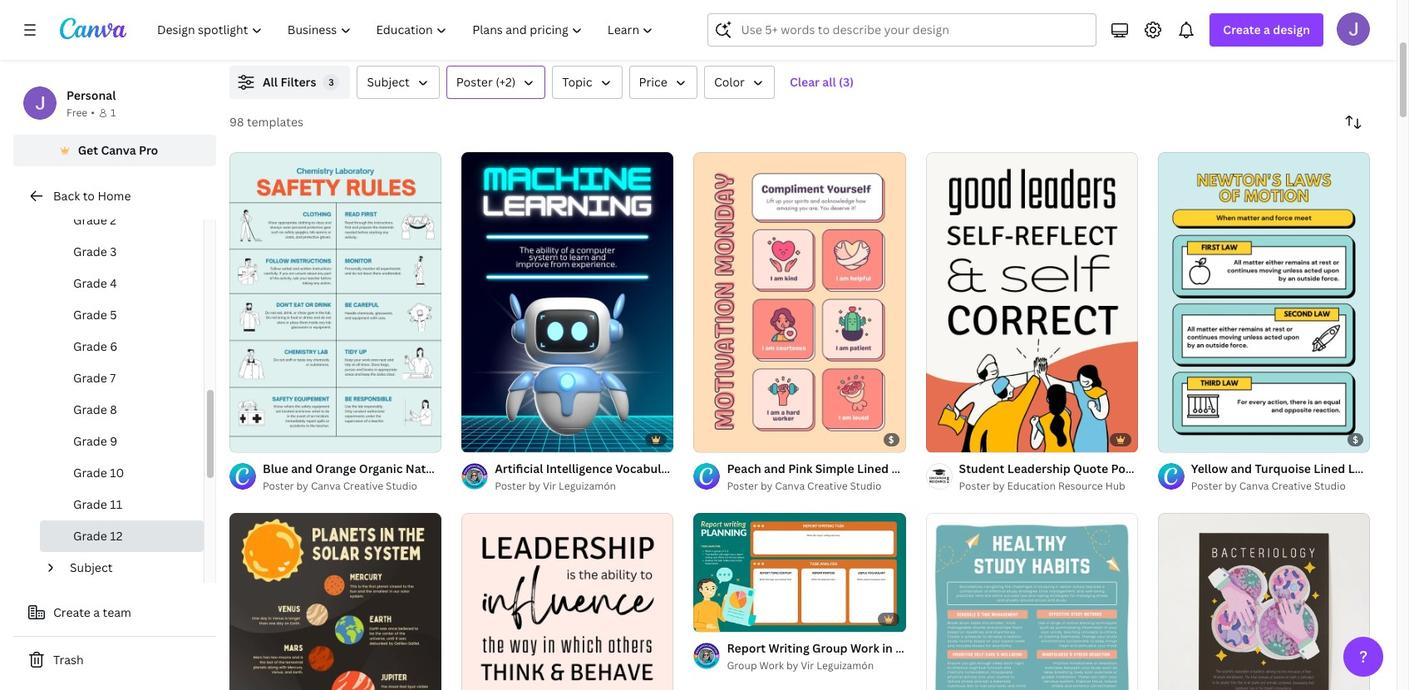 Task type: locate. For each thing, give the bounding box(es) containing it.
poster (+2)
[[456, 74, 516, 90]]

2 vertical spatial 1
[[706, 612, 710, 625]]

1 of 2
[[706, 612, 729, 625]]

grade 9
[[73, 433, 118, 449]]

grade 11
[[73, 497, 122, 512]]

creative inside the yellow and turquoise lined laws of mo poster by canva creative studio
[[1272, 479, 1312, 493]]

grade 10 link
[[40, 457, 204, 489]]

1 horizontal spatial poster by canva creative studio link
[[727, 478, 906, 495]]

3 creative from the left
[[1272, 479, 1312, 493]]

1 poster by canva creative studio link from the left
[[263, 478, 442, 495]]

by inside the yellow and turquoise lined laws of mo poster by canva creative studio
[[1225, 479, 1237, 493]]

a inside dropdown button
[[1264, 22, 1271, 37]]

lined
[[1314, 461, 1346, 477]]

0 horizontal spatial vir
[[543, 479, 557, 493]]

create
[[1224, 22, 1261, 37], [53, 605, 91, 620]]

9 grade from the top
[[73, 465, 107, 481]]

grade 10
[[73, 465, 124, 481]]

personal
[[67, 87, 116, 103]]

subject down 'grade 12'
[[70, 560, 113, 576]]

0 vertical spatial leguizamón
[[559, 479, 616, 493]]

0 horizontal spatial subject
[[70, 560, 113, 576]]

7 grade from the top
[[73, 402, 107, 418]]

of inside "link"
[[480, 433, 490, 445]]

1 vertical spatial leguizamón
[[817, 659, 874, 673]]

of for group work by vir leguizamón
[[713, 612, 722, 625]]

price button
[[629, 66, 698, 99]]

1 of 9
[[473, 433, 498, 445]]

grade left 6
[[73, 339, 107, 354]]

0 horizontal spatial poster by canva creative studio link
[[263, 478, 442, 495]]

0 vertical spatial subject button
[[357, 66, 440, 99]]

11
[[110, 497, 122, 512]]

2 inside "link"
[[110, 212, 116, 228]]

grade 6
[[73, 339, 118, 354]]

1 for 1 of 9
[[473, 433, 478, 445]]

1 horizontal spatial studio
[[850, 479, 882, 493]]

subject button down the top level navigation element
[[357, 66, 440, 99]]

2 horizontal spatial poster by canva creative studio link
[[1192, 478, 1371, 495]]

2 up group at the right of the page
[[724, 612, 729, 625]]

create inside dropdown button
[[1224, 22, 1261, 37]]

poster by canva creative studio link
[[263, 478, 442, 495], [727, 478, 906, 495], [1192, 478, 1371, 495]]

mo
[[1394, 461, 1410, 477]]

clear
[[790, 74, 820, 90]]

filters
[[281, 74, 316, 90]]

0 vertical spatial 2
[[110, 212, 116, 228]]

0 horizontal spatial of
[[480, 433, 490, 445]]

9
[[492, 433, 498, 445], [110, 433, 118, 449]]

2 horizontal spatial studio
[[1315, 479, 1346, 493]]

2 poster by canva creative studio from the left
[[727, 479, 882, 493]]

1 vertical spatial vir
[[801, 659, 814, 673]]

grade 2 link
[[40, 205, 204, 236]]

2 $ from the left
[[1353, 433, 1359, 446]]

grade for grade 11
[[73, 497, 107, 512]]

poster by canva creative studio link for peach and pink simple lined motivation monday wellness social and emotional learning poster image
[[727, 478, 906, 495]]

and
[[1231, 461, 1253, 477]]

5 grade from the top
[[73, 339, 107, 354]]

leguizamón
[[559, 479, 616, 493], [817, 659, 874, 673]]

grade for grade 4
[[73, 275, 107, 291]]

grade down to on the top left
[[73, 212, 107, 228]]

$
[[889, 433, 895, 446], [1353, 433, 1359, 446]]

grade for grade 6
[[73, 339, 107, 354]]

back
[[53, 188, 80, 204]]

0 horizontal spatial subject button
[[63, 552, 194, 584]]

1 horizontal spatial 9
[[492, 433, 498, 445]]

1 vertical spatial subject
[[70, 560, 113, 576]]

3
[[329, 76, 334, 88], [110, 244, 117, 259]]

2 creative from the left
[[808, 479, 848, 493]]

4 grade from the top
[[73, 307, 107, 323]]

0 horizontal spatial a
[[93, 605, 100, 620]]

2 poster by canva creative studio link from the left
[[727, 478, 906, 495]]

0 horizontal spatial poster by canva creative studio
[[263, 479, 418, 493]]

0 horizontal spatial 2
[[110, 212, 116, 228]]

grade 6 link
[[40, 331, 204, 363]]

3 filter options selected element
[[323, 74, 340, 91]]

1 vertical spatial 3
[[110, 244, 117, 259]]

1 horizontal spatial poster by canva creative studio
[[727, 479, 882, 493]]

1 inside 1 of 9 "link"
[[473, 433, 478, 445]]

of
[[480, 433, 490, 445], [1380, 461, 1391, 477], [713, 612, 722, 625]]

2 vertical spatial of
[[713, 612, 722, 625]]

grade for grade 2
[[73, 212, 107, 228]]

subject button
[[357, 66, 440, 99], [63, 552, 194, 584]]

poster by education resource hub
[[959, 479, 1126, 493]]

poster
[[456, 74, 493, 90], [263, 479, 294, 493], [495, 479, 526, 493], [727, 479, 759, 493], [959, 479, 991, 493], [1192, 479, 1223, 493]]

1 poster by canva creative studio from the left
[[263, 479, 418, 493]]

studio for the poster by canva creative studio link corresponding to "blue and orange organic natural lab safety rules chemistry poster" image
[[386, 479, 418, 493]]

8 grade from the top
[[73, 433, 107, 449]]

studio
[[386, 479, 418, 493], [850, 479, 882, 493], [1315, 479, 1346, 493]]

grade 5 link
[[40, 299, 204, 331]]

poster by vir leguizamón
[[495, 479, 616, 493]]

yellow and turquoise lined laws of mo poster by canva creative studio
[[1192, 461, 1410, 493]]

studio for the poster by canva creative studio link associated with peach and pink simple lined motivation monday wellness social and emotional learning poster image
[[850, 479, 882, 493]]

grade left 5
[[73, 307, 107, 323]]

trash
[[53, 652, 84, 668]]

11 grade from the top
[[73, 528, 107, 544]]

2 horizontal spatial 1
[[706, 612, 710, 625]]

1 vertical spatial a
[[93, 605, 100, 620]]

artificial intelligence vocabulary posters in blue and pink 3d neon style image
[[462, 152, 674, 452]]

grade
[[73, 212, 107, 228], [73, 244, 107, 259], [73, 275, 107, 291], [73, 307, 107, 323], [73, 339, 107, 354], [73, 370, 107, 386], [73, 402, 107, 418], [73, 433, 107, 449], [73, 465, 107, 481], [73, 497, 107, 512], [73, 528, 107, 544]]

2 horizontal spatial of
[[1380, 461, 1391, 477]]

1 horizontal spatial subject button
[[357, 66, 440, 99]]

grade for grade 10
[[73, 465, 107, 481]]

subject button down 12
[[63, 552, 194, 584]]

creative
[[343, 479, 384, 493], [808, 479, 848, 493], [1272, 479, 1312, 493]]

canva
[[101, 142, 136, 158], [311, 479, 341, 493], [775, 479, 805, 493], [1240, 479, 1270, 493]]

1 studio from the left
[[386, 479, 418, 493]]

a left the team at bottom left
[[93, 605, 100, 620]]

1 for 1 of 2
[[706, 612, 710, 625]]

4
[[110, 275, 117, 291]]

a left design
[[1264, 22, 1271, 37]]

2 grade from the top
[[73, 244, 107, 259]]

0 vertical spatial a
[[1264, 22, 1271, 37]]

0 horizontal spatial 1
[[111, 106, 116, 120]]

0 horizontal spatial create
[[53, 605, 91, 620]]

grade down grade 8
[[73, 433, 107, 449]]

work
[[760, 659, 784, 673]]

by
[[297, 479, 309, 493], [529, 479, 541, 493], [761, 479, 773, 493], [993, 479, 1005, 493], [1225, 479, 1237, 493], [787, 659, 799, 673]]

of for poster by vir leguizamón
[[480, 433, 490, 445]]

grade left 10
[[73, 465, 107, 481]]

grade 3
[[73, 244, 117, 259]]

1 vertical spatial subject button
[[63, 552, 194, 584]]

1 grade from the top
[[73, 212, 107, 228]]

1 horizontal spatial 3
[[329, 76, 334, 88]]

vir
[[543, 479, 557, 493], [801, 659, 814, 673]]

create for create a team
[[53, 605, 91, 620]]

8
[[110, 402, 117, 418]]

2 down home
[[110, 212, 116, 228]]

None search field
[[708, 13, 1097, 47]]

of inside the yellow and turquoise lined laws of mo poster by canva creative studio
[[1380, 461, 1391, 477]]

0 vertical spatial vir
[[543, 479, 557, 493]]

grade 3 link
[[40, 236, 204, 268]]

10 grade from the top
[[73, 497, 107, 512]]

subject down the top level navigation element
[[367, 74, 410, 90]]

grade down grade 2
[[73, 244, 107, 259]]

grade 4
[[73, 275, 117, 291]]

98
[[230, 114, 244, 130]]

grade 7 link
[[40, 363, 204, 394]]

canva inside button
[[101, 142, 136, 158]]

grade for grade 7
[[73, 370, 107, 386]]

1 horizontal spatial $
[[1353, 433, 1359, 446]]

3 grade from the top
[[73, 275, 107, 291]]

a inside button
[[93, 605, 100, 620]]

9 inside "link"
[[492, 433, 498, 445]]

poster by canva creative studio link for yellow and turquoise lined laws of motion physics poster image
[[1192, 478, 1371, 495]]

12
[[110, 528, 123, 544]]

grade 4 link
[[40, 268, 204, 299]]

0 vertical spatial 3
[[329, 76, 334, 88]]

poster (+2) button
[[447, 66, 546, 99]]

back to home link
[[13, 180, 216, 213]]

price
[[639, 74, 668, 90]]

1 horizontal spatial create
[[1224, 22, 1261, 37]]

grade 5
[[73, 307, 117, 323]]

0 horizontal spatial studio
[[386, 479, 418, 493]]

2 horizontal spatial creative
[[1272, 479, 1312, 493]]

3 poster by canva creative studio link from the left
[[1192, 478, 1371, 495]]

3 studio from the left
[[1315, 479, 1346, 493]]

0 vertical spatial create
[[1224, 22, 1261, 37]]

student leadership quote poster in red green typography style image
[[462, 513, 674, 690]]

1 horizontal spatial creative
[[808, 479, 848, 493]]

0 vertical spatial 1
[[111, 106, 116, 120]]

1 inside 1 of 2 link
[[706, 612, 710, 625]]

grade left 12
[[73, 528, 107, 544]]

1 creative from the left
[[343, 479, 384, 493]]

9 up poster by vir leguizamón
[[492, 433, 498, 445]]

poster inside button
[[456, 74, 493, 90]]

create left the team at bottom left
[[53, 605, 91, 620]]

1 vertical spatial create
[[53, 605, 91, 620]]

creative for the poster by canva creative studio link corresponding to "blue and orange organic natural lab safety rules chemistry poster" image
[[343, 479, 384, 493]]

1 horizontal spatial a
[[1264, 22, 1271, 37]]

grade left 4
[[73, 275, 107, 291]]

6 grade from the top
[[73, 370, 107, 386]]

poster by canva creative studio
[[263, 479, 418, 493], [727, 479, 882, 493]]

grade left 7
[[73, 370, 107, 386]]

0 horizontal spatial $
[[889, 433, 895, 446]]

6
[[110, 339, 118, 354]]

grade left 11
[[73, 497, 107, 512]]

3 up 4
[[110, 244, 117, 259]]

1 vertical spatial 2
[[724, 612, 729, 625]]

get canva pro button
[[13, 135, 216, 166]]

grade 12
[[73, 528, 123, 544]]

poster inside the yellow and turquoise lined laws of mo poster by canva creative studio
[[1192, 479, 1223, 493]]

poster for poster by vir leguizamón link
[[495, 479, 526, 493]]

all filters
[[263, 74, 316, 90]]

design
[[1274, 22, 1311, 37]]

create inside button
[[53, 605, 91, 620]]

3 right filters
[[329, 76, 334, 88]]

grade for grade 5
[[73, 307, 107, 323]]

grade left the 8
[[73, 402, 107, 418]]

1
[[111, 106, 116, 120], [473, 433, 478, 445], [706, 612, 710, 625]]

1 horizontal spatial 1
[[473, 433, 478, 445]]

1 $ from the left
[[889, 433, 895, 446]]

0 horizontal spatial creative
[[343, 479, 384, 493]]

1 horizontal spatial of
[[713, 612, 722, 625]]

grade for grade 3
[[73, 244, 107, 259]]

0 vertical spatial subject
[[367, 74, 410, 90]]

yellow and turquoise lined laws of mo link
[[1192, 460, 1410, 478]]

1 vertical spatial 1
[[473, 433, 478, 445]]

all
[[823, 74, 836, 90]]

0 vertical spatial of
[[480, 433, 490, 445]]

1 horizontal spatial leguizamón
[[817, 659, 874, 673]]

get canva pro
[[78, 142, 158, 158]]

jacob simon image
[[1337, 12, 1371, 46]]

report writing group work in green white orange illustrative style image
[[694, 513, 906, 632]]

create left design
[[1224, 22, 1261, 37]]

•
[[91, 106, 95, 120]]

2 studio from the left
[[850, 479, 882, 493]]

a
[[1264, 22, 1271, 37], [93, 605, 100, 620]]

poster by canva creative studio link for "blue and orange organic natural lab safety rules chemistry poster" image
[[263, 478, 442, 495]]

9 down the 8
[[110, 433, 118, 449]]

1 vertical spatial of
[[1380, 461, 1391, 477]]



Task type: vqa. For each thing, say whether or not it's contained in the screenshot.
types
no



Task type: describe. For each thing, give the bounding box(es) containing it.
topic
[[562, 74, 593, 90]]

create a design
[[1224, 22, 1311, 37]]

1 horizontal spatial 2
[[724, 612, 729, 625]]

templates
[[247, 114, 303, 130]]

poster for the poster by canva creative studio link corresponding to "blue and orange organic natural lab safety rules chemistry poster" image
[[263, 479, 294, 493]]

1 of 2 link
[[694, 513, 906, 632]]

a for design
[[1264, 22, 1271, 37]]

poster by canva creative studio for the poster by canva creative studio link corresponding to "blue and orange organic natural lab safety rules chemistry poster" image
[[263, 479, 418, 493]]

grade 11 link
[[40, 489, 204, 521]]

hub
[[1106, 479, 1126, 493]]

clear all (3) button
[[782, 66, 862, 99]]

grade 9 link
[[40, 426, 204, 457]]

poster by canva creative studio for the poster by canva creative studio link associated with peach and pink simple lined motivation monday wellness social and emotional learning poster image
[[727, 479, 882, 493]]

grade 8
[[73, 402, 117, 418]]

color button
[[704, 66, 775, 99]]

education
[[1008, 479, 1056, 493]]

1 of 9 link
[[462, 152, 674, 452]]

team
[[103, 605, 131, 620]]

(3)
[[839, 74, 854, 90]]

create for create a design
[[1224, 22, 1261, 37]]

get
[[78, 142, 98, 158]]

$ for yellow and turquoise lined laws of motion physics poster image
[[1353, 433, 1359, 446]]

grade for grade 8
[[73, 402, 107, 418]]

pro
[[139, 142, 158, 158]]

5
[[110, 307, 117, 323]]

grade 2
[[73, 212, 116, 228]]

to
[[83, 188, 95, 204]]

group work by vir leguizamón link
[[727, 658, 906, 674]]

1 for 1
[[111, 106, 116, 120]]

grade 7
[[73, 370, 116, 386]]

Sort by button
[[1337, 106, 1371, 139]]

canva inside the yellow and turquoise lined laws of mo poster by canva creative studio
[[1240, 479, 1270, 493]]

all
[[263, 74, 278, 90]]

topic button
[[552, 66, 623, 99]]

yellow and turquoise lined laws of motion physics poster image
[[1158, 152, 1371, 452]]

98 templates
[[230, 114, 303, 130]]

poster for poster (+2) button
[[456, 74, 493, 90]]

creative for the poster by canva creative studio link associated with peach and pink simple lined motivation monday wellness social and emotional learning poster image
[[808, 479, 848, 493]]

0 horizontal spatial 3
[[110, 244, 117, 259]]

(+2)
[[496, 74, 516, 90]]

bacteriology science classroom poster set in pink purple blue green illustrated style image
[[1158, 513, 1371, 690]]

create a team button
[[13, 596, 216, 630]]

10
[[110, 465, 124, 481]]

0 horizontal spatial leguizamón
[[559, 479, 616, 493]]

grade 8 link
[[40, 394, 204, 426]]

grade for grade 9
[[73, 433, 107, 449]]

Search search field
[[741, 14, 1087, 46]]

0 horizontal spatial 9
[[110, 433, 118, 449]]

clear all (3)
[[790, 74, 854, 90]]

free •
[[67, 106, 95, 120]]

1 horizontal spatial vir
[[801, 659, 814, 673]]

group work by vir leguizamón
[[727, 659, 874, 673]]

1 horizontal spatial subject
[[367, 74, 410, 90]]

a for team
[[93, 605, 100, 620]]

resource
[[1059, 479, 1103, 493]]

create a design button
[[1210, 13, 1324, 47]]

poster by vir leguizamón link
[[495, 478, 674, 495]]

back to home
[[53, 188, 131, 204]]

healthy study habits poster in green orange illustrative style image
[[926, 513, 1138, 690]]

laws
[[1349, 461, 1377, 477]]

student leadership quote poster in red beige typography style image
[[926, 152, 1138, 452]]

free
[[67, 106, 88, 120]]

ash grey and beige organic natural solar system astronomy poster image
[[230, 513, 442, 690]]

poster for the poster by canva creative studio link associated with peach and pink simple lined motivation monday wellness social and emotional learning poster image
[[727, 479, 759, 493]]

turquoise
[[1255, 461, 1312, 477]]

color
[[714, 74, 745, 90]]

$ for peach and pink simple lined motivation monday wellness social and emotional learning poster image
[[889, 433, 895, 446]]

blue and orange organic natural lab safety rules chemistry poster image
[[230, 152, 442, 452]]

7
[[110, 370, 116, 386]]

studio inside the yellow and turquoise lined laws of mo poster by canva creative studio
[[1315, 479, 1346, 493]]

poster by education resource hub link
[[959, 478, 1138, 495]]

create a team
[[53, 605, 131, 620]]

top level navigation element
[[146, 13, 668, 47]]

grade for grade 12
[[73, 528, 107, 544]]

trash link
[[13, 644, 216, 677]]

home
[[98, 188, 131, 204]]

group
[[727, 659, 757, 673]]

yellow
[[1192, 461, 1229, 477]]

poster for poster by education resource hub link at the right bottom of page
[[959, 479, 991, 493]]

peach and pink simple lined motivation monday wellness social and emotional learning poster image
[[694, 152, 906, 452]]



